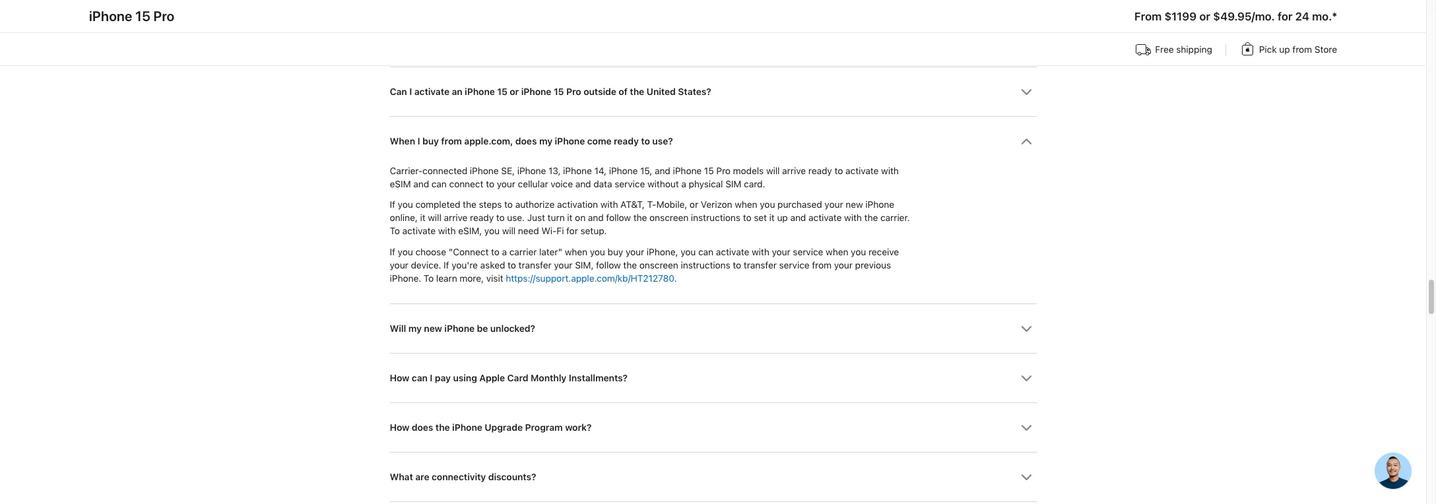 Task type: describe. For each thing, give the bounding box(es) containing it.
purchased
[[778, 200, 822, 210]]

/mo.
[[1252, 10, 1275, 23]]

ready inside if you completed the steps to authorize activation with at&t, t-mobile, or verizon when you purchased your new iphone online, it will arrive ready to use. just turn it on and follow the onscreen instructions to set it up and activate with the carrier. to activate with esim, you will need wi-fi for setup.
[[470, 213, 494, 223]]

your left iphone,
[[626, 247, 645, 257]]

you up the set
[[760, 200, 775, 210]]

https://support.apple.com/kb/ht212780 link
[[506, 273, 674, 284]]

service inside carrier-connected iphone se, iphone 13, iphone 14, iphone 15, and iphone 15 pro models will arrive ready to activate with esim and can connect to your cellular voice and data service without a physical sim card.
[[615, 179, 645, 190]]

iphone,
[[647, 247, 678, 257]]

states?
[[678, 86, 711, 97]]

1 horizontal spatial up
[[1280, 44, 1291, 55]]

2 vertical spatial service
[[779, 260, 810, 270]]

setup.
[[581, 226, 607, 237]]

chevrondown image for how does the iphone upgrade program work?
[[1021, 422, 1032, 433]]

pay
[[435, 373, 451, 383]]

and down 'purchased'
[[791, 213, 806, 223]]

15
[[704, 166, 714, 176]]

can i activate an iphone 15 or iphone 15 pro outside of the united states? button
[[390, 67, 1037, 116]]

onscreen inside if you choose "connect to a carrier later" when you buy your iphone, you can activate with your service when you receive your device. if you're asked to transfer your sim, follow the onscreen instructions to transfer service from your previous iphone. to learn more, visit
[[640, 260, 679, 270]]

a inside carrier-connected iphone se, iphone 13, iphone 14, iphone 15, and iphone 15 pro models will arrive ready to activate with esim and can connect to your cellular voice and data service without a physical sim card.
[[682, 179, 686, 190]]

be
[[477, 323, 488, 334]]

wi-
[[542, 226, 557, 237]]

your inside carrier-connected iphone se, iphone 13, iphone 14, iphone 15, and iphone 15 pro models will arrive ready to activate with esim and can connect to your cellular voice and data service without a physical sim card.
[[497, 179, 516, 190]]

1 vertical spatial will
[[428, 213, 442, 223]]

what are connectivity discounts? button
[[390, 453, 1037, 501]]

use?
[[653, 136, 673, 146]]

how for how can i pay using apple card monthly installments?
[[390, 373, 410, 383]]

outside
[[584, 86, 617, 97]]

you up online,
[[398, 200, 413, 210]]

your down 'purchased'
[[772, 247, 791, 257]]

1 vertical spatial service
[[793, 247, 824, 257]]

your up the 'iphone.'
[[390, 260, 409, 270]]

store
[[1315, 44, 1338, 55]]

list item containing when i buy from apple.com, does my iphone come ready to use?
[[390, 116, 1037, 303]]

from inside dropdown button
[[441, 136, 462, 146]]

how does the iphone upgrade program work?
[[390, 422, 592, 433]]

more,
[[460, 273, 484, 284]]

pro inside dropdown button
[[566, 86, 581, 97]]

or inside if you completed the steps to authorize activation with at&t, t-mobile, or verizon when you purchased your new iphone online, it will arrive ready to use. just turn it on and follow the onscreen instructions to set it up and activate with the carrier. to activate with esim, you will need wi-fi for setup.
[[690, 200, 699, 210]]

work?
[[565, 422, 592, 433]]

use.
[[507, 213, 525, 223]]

mo.
[[1313, 10, 1332, 23]]

chevrondown image for can i activate an iphone 15 or iphone 15 pro outside of the united states?
[[1021, 86, 1032, 97]]

list containing can i activate an iphone 15 or iphone 15 pro outside of the united states?
[[390, 17, 1037, 504]]

new inside if you completed the steps to authorize activation with at&t, t-mobile, or verizon when you purchased your new iphone online, it will arrive ready to use. just turn it on and follow the onscreen instructions to set it up and activate with the carrier. to activate with esim, you will need wi-fi for setup.
[[846, 200, 863, 210]]

$1199
[[1165, 10, 1197, 23]]

2 vertical spatial will
[[502, 226, 516, 237]]

with left esim,
[[438, 226, 456, 237]]

monthly
[[531, 373, 567, 383]]

will my new iphone be unlocked?
[[390, 323, 535, 334]]

your left previous
[[834, 260, 853, 270]]

how for how does the iphone upgrade program work?
[[390, 422, 410, 433]]

$49.95
[[1214, 10, 1252, 23]]

shipping
[[1177, 44, 1213, 55]]

your down later"
[[554, 260, 573, 270]]

*
[[1332, 10, 1338, 23]]

at&t,
[[621, 200, 645, 210]]

iphone se,
[[470, 166, 515, 176]]

connectivity
[[432, 472, 486, 482]]

your inside if you completed the steps to authorize activation with at&t, t-mobile, or verizon when you purchased your new iphone online, it will arrive ready to use. just turn it on and follow the onscreen instructions to set it up and activate with the carrier. to activate with esim, you will need wi-fi for setup.
[[825, 200, 844, 210]]

can inside if you choose "connect to a carrier later" when you buy your iphone, you can activate with your service when you receive your device. if you're asked to transfer your sim, follow the onscreen instructions to transfer service from your previous iphone. to learn more, visit
[[699, 247, 714, 257]]

will
[[390, 323, 406, 334]]

when i buy from apple.com, does my iphone come ready to use? button
[[390, 117, 1037, 165]]

device.
[[411, 260, 441, 270]]

steps
[[479, 200, 502, 210]]

and down carrier-
[[413, 179, 429, 190]]

with left the carrier.
[[845, 213, 862, 223]]

are
[[415, 472, 430, 482]]

a inside if you choose "connect to a carrier later" when you buy your iphone, you can activate with your service when you receive your device. if you're asked to transfer your sim, follow the onscreen instructions to transfer service from your previous iphone. to learn more, visit
[[502, 247, 507, 257]]

verizon
[[701, 200, 733, 210]]

can i activate an iphone 15 or iphone 15 pro outside of the united states?
[[390, 86, 711, 97]]

my inside 'list item'
[[539, 136, 553, 146]]

how can i pay using apple card monthly installments?
[[390, 373, 628, 383]]

chevrondown image inside 'what are connectivity discounts?' dropdown button
[[1021, 472, 1032, 483]]

asked
[[480, 260, 505, 270]]

15,
[[640, 166, 652, 176]]

"connect
[[449, 247, 489, 257]]

2 it from the left
[[567, 213, 573, 223]]

2 vertical spatial if
[[444, 260, 449, 270]]

connect
[[449, 179, 484, 190]]

2 iphone 15 from the left
[[521, 86, 564, 97]]

you right esim,
[[484, 226, 500, 237]]

2 horizontal spatial when
[[826, 247, 849, 257]]

just
[[527, 213, 545, 223]]

the left steps
[[463, 200, 476, 210]]

.
[[674, 273, 677, 284]]

iphone 13,
[[517, 166, 561, 176]]

carrier-
[[390, 166, 423, 176]]

upgrade
[[485, 422, 523, 433]]

0 vertical spatial does
[[516, 136, 537, 146]]

to inside if you choose "connect to a carrier later" when you buy your iphone, you can activate with your service when you receive your device. if you're asked to transfer your sim, follow the onscreen instructions to transfer service from your previous iphone. to learn more, visit
[[424, 273, 434, 284]]

card
[[507, 373, 529, 383]]

what are connectivity discounts?
[[390, 472, 536, 482]]

you right iphone,
[[681, 247, 696, 257]]

sim
[[726, 179, 742, 190]]

what
[[390, 472, 413, 482]]

turn
[[548, 213, 565, 223]]

come
[[587, 136, 612, 146]]

an
[[452, 86, 463, 97]]

can
[[390, 86, 407, 97]]

1 it from the left
[[420, 213, 426, 223]]

later"
[[539, 247, 563, 257]]

free shipping
[[1156, 44, 1213, 55]]

cellular
[[518, 179, 548, 190]]

iphone inside when i buy from apple.com, does my iphone come ready to use? dropdown button
[[555, 136, 585, 146]]

follow inside if you choose "connect to a carrier later" when you buy your iphone, you can activate with your service when you receive your device. if you're asked to transfer your sim, follow the onscreen instructions to transfer service from your previous iphone. to learn more, visit
[[596, 260, 621, 270]]

from
[[1135, 10, 1162, 23]]

how does the iphone upgrade program work? button
[[390, 403, 1037, 452]]

mobile,
[[657, 200, 687, 210]]

instructions inside if you choose "connect to a carrier later" when you buy your iphone, you can activate with your service when you receive your device. if you're asked to transfer your sim, follow the onscreen instructions to transfer service from your previous iphone. to learn more, visit
[[681, 260, 731, 270]]

0 horizontal spatial my
[[408, 323, 422, 334]]

visit
[[486, 273, 503, 284]]

without
[[648, 179, 679, 190]]

esim
[[390, 179, 411, 190]]

you're
[[452, 260, 478, 270]]

if for if you choose "connect to a carrier later" when you buy your iphone, you can activate with your service when you receive your device. if you're asked to transfer your sim, follow the onscreen instructions to transfer service from your previous iphone. to learn more, visit
[[390, 247, 395, 257]]

https://support.apple.com/kb/ht212780 .
[[506, 273, 677, 284]]

if for if you completed the steps to authorize activation with at&t, t-mobile, or verizon when you purchased your new iphone online, it will arrive ready to use. just turn it on and follow the onscreen instructions to set it up and activate with the carrier. to activate with esim, you will need wi-fi for setup.
[[390, 200, 395, 210]]

activate inside if you choose "connect to a carrier later" when you buy your iphone, you can activate with your service when you receive your device. if you're asked to transfer your sim, follow the onscreen instructions to transfer service from your previous iphone. to learn more, visit
[[716, 247, 750, 257]]



Task type: vqa. For each thing, say whether or not it's contained in the screenshot.
online,
yes



Task type: locate. For each thing, give the bounding box(es) containing it.
0 vertical spatial chevrondown image
[[1021, 86, 1032, 97]]

for right 'fi'
[[567, 226, 578, 237]]

with up the carrier.
[[881, 166, 899, 176]]

0 horizontal spatial or
[[510, 86, 519, 97]]

it left the on
[[567, 213, 573, 223]]

activate inside carrier-connected iphone se, iphone 13, iphone 14, iphone 15, and iphone 15 pro models will arrive ready to activate with esim and can connect to your cellular voice and data service without a physical sim card.
[[846, 166, 879, 176]]

if up learn
[[444, 260, 449, 270]]

2 horizontal spatial it
[[770, 213, 775, 223]]

onscreen down iphone,
[[640, 260, 679, 270]]

or inside dropdown button
[[510, 86, 519, 97]]

0 vertical spatial arrive
[[782, 166, 806, 176]]

receive
[[869, 247, 899, 257]]

0 vertical spatial onscreen
[[650, 213, 689, 223]]

0 vertical spatial can
[[432, 179, 447, 190]]

iphone.
[[390, 273, 421, 284]]

1 vertical spatial or
[[510, 86, 519, 97]]

buy inside if you choose "connect to a carrier later" when you buy your iphone, you can activate with your service when you receive your device. if you're asked to transfer your sim, follow the onscreen instructions to transfer service from your previous iphone. to learn more, visit
[[608, 247, 623, 257]]

the right of
[[630, 86, 644, 97]]

chevrondown image inside how can i pay using apple card monthly installments? dropdown button
[[1021, 373, 1032, 384]]

does up are
[[412, 422, 433, 433]]

the down at&t, at the left top of the page
[[634, 213, 647, 223]]

how can i pay using apple card monthly installments? button
[[390, 354, 1037, 402]]

1 vertical spatial my
[[408, 323, 422, 334]]

will down use.
[[502, 226, 516, 237]]

up right pick
[[1280, 44, 1291, 55]]

0 vertical spatial buy
[[423, 136, 439, 146]]

1 vertical spatial ready
[[809, 166, 832, 176]]

apple
[[480, 373, 505, 383]]

t-
[[647, 200, 657, 210]]

with down data
[[601, 200, 618, 210]]

installments?
[[569, 373, 628, 383]]

0 horizontal spatial will
[[428, 213, 442, 223]]

from inside if you choose "connect to a carrier later" when you buy your iphone, you can activate with your service when you receive your device. if you're asked to transfer your sim, follow the onscreen instructions to transfer service from your previous iphone. to learn more, visit
[[812, 260, 832, 270]]

1 vertical spatial i
[[418, 136, 420, 146]]

with inside carrier-connected iphone se, iphone 13, iphone 14, iphone 15, and iphone 15 pro models will arrive ready to activate with esim and can connect to your cellular voice and data service without a physical sim card.
[[881, 166, 899, 176]]

will down completed
[[428, 213, 442, 223]]

if inside if you completed the steps to authorize activation with at&t, t-mobile, or verizon when you purchased your new iphone online, it will arrive ready to use. just turn it on and follow the onscreen instructions to set it up and activate with the carrier. to activate with esim, you will need wi-fi for setup.
[[390, 200, 395, 210]]

i right when
[[418, 136, 420, 146]]

can down connected
[[432, 179, 447, 190]]

1 vertical spatial arrive
[[444, 213, 468, 223]]

new right 'purchased'
[[846, 200, 863, 210]]

1 vertical spatial instructions
[[681, 260, 731, 270]]

0 vertical spatial a
[[682, 179, 686, 190]]

can left pay
[[412, 373, 428, 383]]

0 horizontal spatial from
[[441, 136, 462, 146]]

and
[[655, 166, 671, 176], [413, 179, 429, 190], [576, 179, 591, 190], [588, 213, 604, 223], [791, 213, 806, 223]]

iphone 15 pro link
[[89, 8, 175, 24]]

free
[[1156, 44, 1174, 55]]

4 chevrondown image from the top
[[1021, 472, 1032, 483]]

0 vertical spatial follow
[[606, 213, 631, 223]]

iphone 15 right an
[[465, 86, 508, 97]]

the left the carrier.
[[865, 213, 878, 223]]

0 vertical spatial to
[[390, 226, 400, 237]]

program
[[525, 422, 563, 433]]

my up iphone 13,
[[539, 136, 553, 146]]

with inside if you choose "connect to a carrier later" when you buy your iphone, you can activate with your service when you receive your device. if you're asked to transfer your sim, follow the onscreen instructions to transfer service from your previous iphone. to learn more, visit
[[752, 247, 770, 257]]

models
[[733, 166, 764, 176]]

for left 24
[[1278, 10, 1293, 23]]

24
[[1296, 10, 1310, 23]]

1 vertical spatial does
[[412, 422, 433, 433]]

when inside if you completed the steps to authorize activation with at&t, t-mobile, or verizon when you purchased your new iphone online, it will arrive ready to use. just turn it on and follow the onscreen instructions to set it up and activate with the carrier. to activate with esim, you will need wi-fi for setup.
[[735, 200, 758, 210]]

new
[[846, 200, 863, 210], [424, 323, 442, 334]]

1 vertical spatial chevrondown image
[[1021, 422, 1032, 433]]

1 horizontal spatial transfer
[[744, 260, 777, 270]]

1 vertical spatial up
[[777, 213, 788, 223]]

list item
[[390, 116, 1037, 303]]

pick up from store
[[1260, 44, 1338, 55]]

to
[[641, 136, 650, 146], [835, 166, 843, 176], [486, 179, 495, 190], [504, 200, 513, 210], [496, 213, 505, 223], [743, 213, 752, 223], [491, 247, 500, 257], [508, 260, 516, 270], [733, 260, 742, 270]]

https://support.apple.com/kb/ht212780
[[506, 273, 674, 284]]

can inside dropdown button
[[412, 373, 428, 383]]

chevrondown image for unlocked?
[[1021, 323, 1032, 334]]

2 horizontal spatial can
[[699, 247, 714, 257]]

how left pay
[[390, 373, 410, 383]]

2 how from the top
[[390, 422, 410, 433]]

3 chevrondown image from the top
[[1021, 373, 1032, 384]]

activation
[[557, 200, 598, 210]]

1 horizontal spatial or
[[690, 200, 699, 210]]

a up asked on the left of page
[[502, 247, 507, 257]]

1 horizontal spatial from
[[812, 260, 832, 270]]

1 chevrondown image from the top
[[1021, 86, 1032, 97]]

1 horizontal spatial it
[[567, 213, 573, 223]]

arrive inside carrier-connected iphone se, iphone 13, iphone 14, iphone 15, and iphone 15 pro models will arrive ready to activate with esim and can connect to your cellular voice and data service without a physical sim card.
[[782, 166, 806, 176]]

chevrondown image inside will my new iphone be unlocked? dropdown button
[[1021, 323, 1032, 334]]

when up sim,
[[565, 247, 588, 257]]

you up sim,
[[590, 247, 605, 257]]

to inside if you completed the steps to authorize activation with at&t, t-mobile, or verizon when you purchased your new iphone online, it will arrive ready to use. just turn it on and follow the onscreen instructions to set it up and activate with the carrier. to activate with esim, you will need wi-fi for setup.
[[390, 226, 400, 237]]

1 horizontal spatial i
[[418, 136, 420, 146]]

1 iphone 15 from the left
[[465, 86, 508, 97]]

you
[[398, 200, 413, 210], [760, 200, 775, 210], [484, 226, 500, 237], [398, 247, 413, 257], [590, 247, 605, 257], [681, 247, 696, 257], [851, 247, 866, 257]]

learn
[[436, 273, 457, 284]]

chevrondown image for apple
[[1021, 373, 1032, 384]]

your right 'purchased'
[[825, 200, 844, 210]]

voice
[[551, 179, 573, 190]]

iphone left be
[[445, 323, 475, 334]]

0 horizontal spatial to
[[390, 226, 400, 237]]

ready inside dropdown button
[[614, 136, 639, 146]]

or right mobile,
[[690, 200, 699, 210]]

chevrondown image for does
[[1021, 136, 1032, 147]]

choose
[[416, 247, 446, 257]]

1 vertical spatial from
[[441, 136, 462, 146]]

iphone 15
[[465, 86, 508, 97], [521, 86, 564, 97]]

apple.com,
[[464, 136, 513, 146]]

iphone inside if you completed the steps to authorize activation with at&t, t-mobile, or verizon when you purchased your new iphone online, it will arrive ready to use. just turn it on and follow the onscreen instructions to set it up and activate with the carrier. to activate with esim, you will need wi-fi for setup.
[[866, 200, 895, 210]]

sim,
[[575, 260, 594, 270]]

how inside dropdown button
[[390, 422, 410, 433]]

your
[[497, 179, 516, 190], [825, 200, 844, 210], [626, 247, 645, 257], [772, 247, 791, 257], [390, 260, 409, 270], [554, 260, 573, 270], [834, 260, 853, 270]]

0 vertical spatial instructions
[[691, 213, 741, 223]]

0 vertical spatial if
[[390, 200, 395, 210]]

2 horizontal spatial or
[[1200, 10, 1211, 23]]

if
[[390, 200, 395, 210], [390, 247, 395, 257], [444, 260, 449, 270]]

if up online,
[[390, 200, 395, 210]]

up inside if you completed the steps to authorize activation with at&t, t-mobile, or verizon when you purchased your new iphone online, it will arrive ready to use. just turn it on and follow the onscreen instructions to set it up and activate with the carrier. to activate with esim, you will need wi-fi for setup.
[[777, 213, 788, 223]]

ready down steps
[[470, 213, 494, 223]]

how
[[390, 373, 410, 383], [390, 422, 410, 433]]

the
[[630, 86, 644, 97], [463, 200, 476, 210], [634, 213, 647, 223], [865, 213, 878, 223], [624, 260, 637, 270], [436, 422, 450, 433]]

to
[[390, 226, 400, 237], [424, 273, 434, 284]]

from $1199 or $49.95 /mo. for 24 mo. *
[[1135, 10, 1338, 23]]

0 horizontal spatial ready
[[470, 213, 494, 223]]

can
[[432, 179, 447, 190], [699, 247, 714, 257], [412, 373, 428, 383]]

1 horizontal spatial when
[[735, 200, 758, 210]]

2 vertical spatial ready
[[470, 213, 494, 223]]

your down iphone se,
[[497, 179, 516, 190]]

iphone 15 pro
[[89, 8, 175, 24]]

list
[[390, 17, 1037, 504], [89, 40, 1338, 63]]

the inside if you choose "connect to a carrier later" when you buy your iphone, you can activate with your service when you receive your device. if you're asked to transfer your sim, follow the onscreen instructions to transfer service from your previous iphone. to learn more, visit
[[624, 260, 637, 270]]

1 chevrondown image from the top
[[1021, 136, 1032, 147]]

card.
[[744, 179, 765, 190]]

1 horizontal spatial iphone 15
[[521, 86, 564, 97]]

or up when i buy from apple.com, does my iphone come ready to use?
[[510, 86, 519, 97]]

1 horizontal spatial can
[[432, 179, 447, 190]]

with down the set
[[752, 247, 770, 257]]

0 horizontal spatial it
[[420, 213, 426, 223]]

up
[[1280, 44, 1291, 55], [777, 213, 788, 223]]

pro right 15
[[717, 166, 731, 176]]

chevrondown image inside can i activate an iphone 15 or iphone 15 pro outside of the united states? dropdown button
[[1021, 86, 1032, 97]]

0 vertical spatial i
[[409, 86, 412, 97]]

esim,
[[458, 226, 482, 237]]

the down pay
[[436, 422, 450, 433]]

completed
[[416, 200, 460, 210]]

chevrondown image
[[1021, 136, 1032, 147], [1021, 323, 1032, 334], [1021, 373, 1032, 384], [1021, 472, 1032, 483]]

0 vertical spatial my
[[539, 136, 553, 146]]

of
[[619, 86, 628, 97]]

a
[[682, 179, 686, 190], [502, 247, 507, 257]]

authorize
[[515, 200, 555, 210]]

1 horizontal spatial my
[[539, 136, 553, 146]]

1 horizontal spatial arrive
[[782, 166, 806, 176]]

it right the set
[[770, 213, 775, 223]]

when
[[735, 200, 758, 210], [565, 247, 588, 257], [826, 247, 849, 257]]

to inside dropdown button
[[641, 136, 650, 146]]

pro inside carrier-connected iphone se, iphone 13, iphone 14, iphone 15, and iphone 15 pro models will arrive ready to activate with esim and can connect to your cellular voice and data service without a physical sim card.
[[717, 166, 731, 176]]

when up the set
[[735, 200, 758, 210]]

iphone left '15,'
[[609, 166, 638, 176]]

list containing free shipping
[[89, 40, 1338, 63]]

0 vertical spatial will
[[766, 166, 780, 176]]

2 vertical spatial i
[[430, 373, 433, 383]]

0 vertical spatial or
[[1200, 10, 1211, 23]]

pro left outside
[[566, 86, 581, 97]]

need
[[518, 226, 539, 237]]

arrive inside if you completed the steps to authorize activation with at&t, t-mobile, or verizon when you purchased your new iphone online, it will arrive ready to use. just turn it on and follow the onscreen instructions to set it up and activate with the carrier. to activate with esim, you will need wi-fi for setup.
[[444, 213, 468, 223]]

transfer
[[519, 260, 552, 270], [744, 260, 777, 270]]

follow inside if you completed the steps to authorize activation with at&t, t-mobile, or verizon when you purchased your new iphone online, it will arrive ready to use. just turn it on and follow the onscreen instructions to set it up and activate with the carrier. to activate with esim, you will need wi-fi for setup.
[[606, 213, 631, 223]]

set
[[754, 213, 767, 223]]

buy inside dropdown button
[[423, 136, 439, 146]]

it right online,
[[420, 213, 426, 223]]

will my new iphone be unlocked? button
[[390, 304, 1037, 353]]

to down device.
[[424, 273, 434, 284]]

can inside carrier-connected iphone se, iphone 13, iphone 14, iphone 15, and iphone 15 pro models will arrive ready to activate with esim and can connect to your cellular voice and data service without a physical sim card.
[[432, 179, 447, 190]]

when
[[390, 136, 415, 146]]

2 horizontal spatial ready
[[809, 166, 832, 176]]

chevrondown image
[[1021, 86, 1032, 97], [1021, 422, 1032, 433]]

1 vertical spatial onscreen
[[640, 260, 679, 270]]

onscreen down mobile,
[[650, 213, 689, 223]]

0 vertical spatial for
[[1278, 10, 1293, 23]]

unlocked?
[[490, 323, 535, 334]]

when left receive
[[826, 247, 849, 257]]

if up the 'iphone.'
[[390, 247, 395, 257]]

1 vertical spatial can
[[699, 247, 714, 257]]

2 vertical spatial or
[[690, 200, 699, 210]]

iphone 15 up when i buy from apple.com, does my iphone come ready to use?
[[521, 86, 564, 97]]

onscreen inside if you completed the steps to authorize activation with at&t, t-mobile, or verizon when you purchased your new iphone online, it will arrive ready to use. just turn it on and follow the onscreen instructions to set it up and activate with the carrier. to activate with esim, you will need wi-fi for setup.
[[650, 213, 689, 223]]

0 horizontal spatial pro
[[566, 86, 581, 97]]

0 vertical spatial service
[[615, 179, 645, 190]]

chevrondown image inside when i buy from apple.com, does my iphone come ready to use? dropdown button
[[1021, 136, 1032, 147]]

ready
[[614, 136, 639, 146], [809, 166, 832, 176], [470, 213, 494, 223]]

i for can
[[409, 86, 412, 97]]

pick
[[1260, 44, 1277, 55]]

when i buy from apple.com, does my iphone come ready to use?
[[390, 136, 673, 146]]

0 vertical spatial pro
[[566, 86, 581, 97]]

chevrondown image inside the how does the iphone upgrade program work? dropdown button
[[1021, 422, 1032, 433]]

0 horizontal spatial for
[[567, 226, 578, 237]]

discounts?
[[488, 472, 536, 482]]

2 horizontal spatial i
[[430, 373, 433, 383]]

1 horizontal spatial pro
[[717, 166, 731, 176]]

1 horizontal spatial will
[[502, 226, 516, 237]]

my right will
[[408, 323, 422, 334]]

0 vertical spatial ready
[[614, 136, 639, 146]]

buy up https://support.apple.com/kb/ht212780 .
[[608, 247, 623, 257]]

fi
[[557, 226, 564, 237]]

transfer down the carrier
[[519, 260, 552, 270]]

1 vertical spatial if
[[390, 247, 395, 257]]

how up what
[[390, 422, 410, 433]]

0 vertical spatial up
[[1280, 44, 1291, 55]]

from left previous
[[812, 260, 832, 270]]

0 horizontal spatial a
[[502, 247, 507, 257]]

or right $1199
[[1200, 10, 1211, 23]]

2 chevrondown image from the top
[[1021, 422, 1032, 433]]

from up connected
[[441, 136, 462, 146]]

iphone up the carrier.
[[866, 200, 895, 210]]

1 vertical spatial for
[[567, 226, 578, 237]]

1 horizontal spatial buy
[[608, 247, 623, 257]]

3 it from the left
[[770, 213, 775, 223]]

0 horizontal spatial new
[[424, 323, 442, 334]]

a right without
[[682, 179, 686, 190]]

buy right when
[[423, 136, 439, 146]]

i left pay
[[430, 373, 433, 383]]

0 horizontal spatial transfer
[[519, 260, 552, 270]]

1 vertical spatial a
[[502, 247, 507, 257]]

and up without
[[655, 166, 671, 176]]

service
[[615, 179, 645, 190], [793, 247, 824, 257], [779, 260, 810, 270]]

i
[[409, 86, 412, 97], [418, 136, 420, 146], [430, 373, 433, 383]]

ready right the "come"
[[614, 136, 639, 146]]

carrier.
[[881, 213, 910, 223]]

instructions inside if you completed the steps to authorize activation with at&t, t-mobile, or verizon when you purchased your new iphone online, it will arrive ready to use. just turn it on and follow the onscreen instructions to set it up and activate with the carrier. to activate with esim, you will need wi-fi for setup.
[[691, 213, 741, 223]]

1 vertical spatial buy
[[608, 247, 623, 257]]

iphone left the "come"
[[555, 136, 585, 146]]

i for when
[[418, 136, 420, 146]]

1 vertical spatial new
[[424, 323, 442, 334]]

arrive up 'purchased'
[[782, 166, 806, 176]]

iphone inside the how does the iphone upgrade program work? dropdown button
[[452, 422, 482, 433]]

data
[[594, 179, 612, 190]]

from left store
[[1293, 44, 1313, 55]]

up down 'purchased'
[[777, 213, 788, 223]]

0 horizontal spatial arrive
[[444, 213, 468, 223]]

new right will
[[424, 323, 442, 334]]

iphone left 15
[[673, 166, 702, 176]]

2 chevrondown image from the top
[[1021, 323, 1032, 334]]

to down online,
[[390, 226, 400, 237]]

1 horizontal spatial ready
[[614, 136, 639, 146]]

physical
[[689, 179, 723, 190]]

iphone inside will my new iphone be unlocked? dropdown button
[[445, 323, 475, 334]]

iphone left upgrade
[[452, 422, 482, 433]]

1 horizontal spatial a
[[682, 179, 686, 190]]

0 horizontal spatial does
[[412, 422, 433, 433]]

1 transfer from the left
[[519, 260, 552, 270]]

2 horizontal spatial will
[[766, 166, 780, 176]]

1 horizontal spatial new
[[846, 200, 863, 210]]

the up https://support.apple.com/kb/ht212780 .
[[624, 260, 637, 270]]

how inside how can i pay using apple card monthly installments? dropdown button
[[390, 373, 410, 383]]

using
[[453, 373, 477, 383]]

transfer down the set
[[744, 260, 777, 270]]

carrier
[[510, 247, 537, 257]]

arrive up esim,
[[444, 213, 468, 223]]

1 horizontal spatial to
[[424, 273, 434, 284]]

0 vertical spatial from
[[1293, 44, 1313, 55]]

2 transfer from the left
[[744, 260, 777, 270]]

0 horizontal spatial buy
[[423, 136, 439, 146]]

follow down at&t, at the left top of the page
[[606, 213, 631, 223]]

for
[[1278, 10, 1293, 23], [567, 226, 578, 237]]

1 how from the top
[[390, 373, 410, 383]]

ready inside carrier-connected iphone se, iphone 13, iphone 14, iphone 15, and iphone 15 pro models will arrive ready to activate with esim and can connect to your cellular voice and data service without a physical sim card.
[[809, 166, 832, 176]]

you up device.
[[398, 247, 413, 257]]

i right can
[[409, 86, 412, 97]]

on
[[575, 213, 586, 223]]

follow up https://support.apple.com/kb/ht212780 .
[[596, 260, 621, 270]]

0 horizontal spatial up
[[777, 213, 788, 223]]

will inside carrier-connected iphone se, iphone 13, iphone 14, iphone 15, and iphone 15 pro models will arrive ready to activate with esim and can connect to your cellular voice and data service without a physical sim card.
[[766, 166, 780, 176]]

will right the models
[[766, 166, 780, 176]]

can right iphone,
[[699, 247, 714, 257]]

0 horizontal spatial i
[[409, 86, 412, 97]]

united
[[647, 86, 676, 97]]

does up iphone 13,
[[516, 136, 537, 146]]

0 horizontal spatial can
[[412, 373, 428, 383]]

carrier-connected iphone se, iphone 13, iphone 14, iphone 15, and iphone 15 pro models will arrive ready to activate with esim and can connect to your cellular voice and data service without a physical sim card.
[[390, 166, 899, 190]]

from
[[1293, 44, 1313, 55], [441, 136, 462, 146], [812, 260, 832, 270]]

or
[[1200, 10, 1211, 23], [510, 86, 519, 97], [690, 200, 699, 210]]

0 horizontal spatial when
[[565, 247, 588, 257]]

and up "setup."
[[588, 213, 604, 223]]

and down iphone 14,
[[576, 179, 591, 190]]

2 horizontal spatial from
[[1293, 44, 1313, 55]]

new inside dropdown button
[[424, 323, 442, 334]]

1 horizontal spatial does
[[516, 136, 537, 146]]

2 vertical spatial can
[[412, 373, 428, 383]]

activate inside dropdown button
[[414, 86, 450, 97]]

1 vertical spatial how
[[390, 422, 410, 433]]

you up previous
[[851, 247, 866, 257]]

1 horizontal spatial for
[[1278, 10, 1293, 23]]

2 vertical spatial from
[[812, 260, 832, 270]]

iphone
[[555, 136, 585, 146], [609, 166, 638, 176], [673, 166, 702, 176], [866, 200, 895, 210], [445, 323, 475, 334], [452, 422, 482, 433]]

previous
[[855, 260, 891, 270]]

0 vertical spatial how
[[390, 373, 410, 383]]

connected
[[423, 166, 468, 176]]

ready up 'purchased'
[[809, 166, 832, 176]]

1 vertical spatial follow
[[596, 260, 621, 270]]

for inside if you completed the steps to authorize activation with at&t, t-mobile, or verizon when you purchased your new iphone online, it will arrive ready to use. just turn it on and follow the onscreen instructions to set it up and activate with the carrier. to activate with esim, you will need wi-fi for setup.
[[567, 226, 578, 237]]

1 vertical spatial to
[[424, 273, 434, 284]]

0 vertical spatial new
[[846, 200, 863, 210]]

0 horizontal spatial iphone 15
[[465, 86, 508, 97]]



